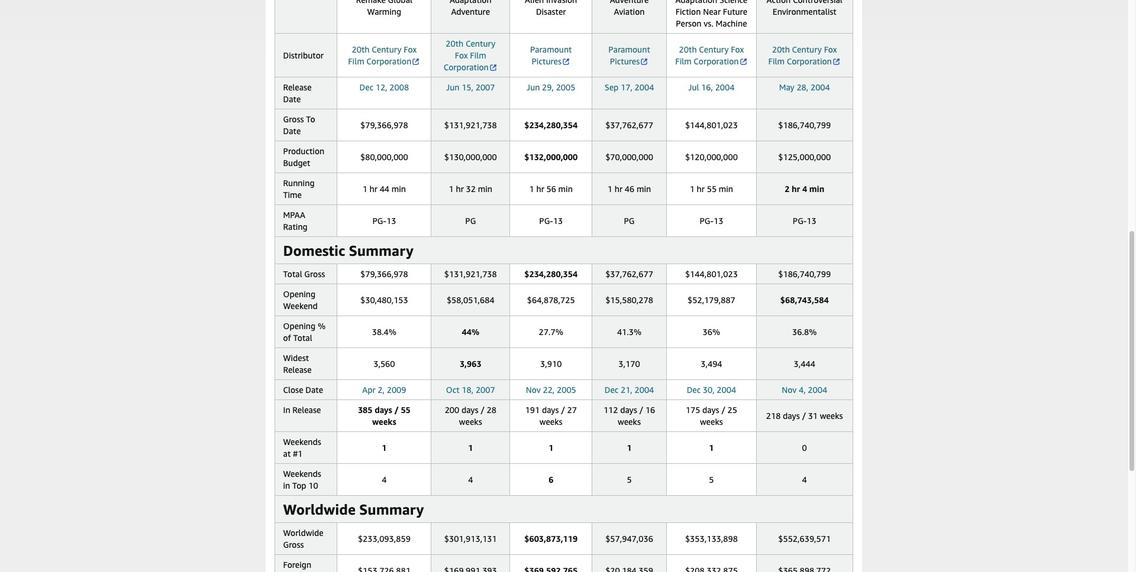 Task type: vqa. For each thing, say whether or not it's contained in the screenshot.
2nd PG-13 from left
yes



Task type: describe. For each thing, give the bounding box(es) containing it.
1 down $120,000,000
[[690, 184, 695, 194]]

31
[[808, 411, 818, 421]]

running time
[[283, 178, 315, 200]]

apr 2, 2009 link
[[362, 385, 406, 395]]

opening for opening % of total
[[283, 321, 316, 331]]

nov 22, 2005
[[526, 385, 576, 395]]

0
[[802, 443, 807, 453]]

date for close date
[[306, 385, 323, 395]]

oct 18, 2007 link
[[446, 385, 495, 395]]

weekends at #1
[[283, 437, 321, 459]]

$57,947,036
[[606, 535, 653, 545]]

385
[[358, 405, 373, 416]]

2,
[[378, 385, 385, 395]]

/ for 27
[[561, 405, 565, 416]]

1 up 6
[[549, 443, 554, 453]]

mpaa
[[283, 210, 305, 220]]

$79,366,978 for to
[[360, 120, 408, 130]]

paramount for 1st paramount pictures link from right
[[609, 44, 650, 54]]

min for 1 hr 32 min
[[478, 184, 492, 194]]

1 hr 55 min
[[690, 184, 733, 194]]

218 days / 31 weeks
[[766, 411, 843, 421]]

worldwide summary
[[283, 502, 424, 519]]

nov 4, 2004 link
[[782, 385, 828, 395]]

min for 1 hr 46 min
[[637, 184, 651, 194]]

pictures for 1st paramount pictures link from right
[[610, 56, 640, 66]]

nov for nov 4, 2004
[[782, 385, 797, 395]]

1 down 385 days / 55 weeks
[[382, 443, 387, 453]]

dec 21, 2004 link
[[605, 385, 654, 395]]

3,963
[[460, 359, 482, 369]]

1 left 44
[[363, 184, 368, 194]]

opening weekend
[[283, 289, 318, 311]]

weeks for 27
[[540, 417, 563, 427]]

may 28, 2004 link
[[779, 82, 830, 92]]

$552,639,571
[[779, 535, 831, 545]]

may
[[779, 82, 795, 92]]

20th for 20th century fox film corporation link on top of jul 16, 2004
[[679, 44, 697, 54]]

jun 29, 2005
[[527, 82, 576, 92]]

3,444
[[794, 359, 816, 369]]

38.4%
[[372, 327, 397, 337]]

2004 for dec 30, 2004
[[717, 385, 736, 395]]

2
[[785, 184, 790, 194]]

days for 191
[[542, 405, 559, 416]]

$70,000,000
[[606, 152, 653, 162]]

min for 2 hr 4 min
[[810, 184, 825, 194]]

1 hr 46 min
[[608, 184, 651, 194]]

1 left 46
[[608, 184, 613, 194]]

summary for domestic summary
[[349, 243, 414, 259]]

weekend
[[283, 301, 318, 311]]

jun 29, 2005 link
[[527, 82, 576, 92]]

oct 18, 2007
[[446, 385, 495, 395]]

century for 20th century fox film corporation link above may 28, 2004 link
[[792, 44, 822, 54]]

mpaa rating
[[283, 210, 308, 232]]

$353,133,898
[[685, 535, 738, 545]]

2008
[[390, 82, 409, 92]]

56
[[547, 184, 556, 194]]

25
[[728, 405, 738, 416]]

weeks for 55
[[372, 417, 396, 427]]

2 5 from the left
[[709, 475, 714, 485]]

20th century fox film corporation link up jul 16, 2004
[[676, 44, 748, 66]]

corporation for 20th century fox film corporation link on top of dec 12, 2008
[[367, 56, 412, 66]]

fox up '15,'
[[455, 50, 468, 60]]

20th century fox film corporation link up may 28, 2004 link
[[769, 44, 841, 66]]

nov 4, 2004
[[782, 385, 828, 395]]

gross for worldwide
[[283, 540, 304, 550]]

200 days / 28 weeks
[[445, 405, 497, 427]]

paramount for first paramount pictures link
[[530, 44, 572, 54]]

domestic
[[283, 243, 345, 259]]

2004 for nov 4, 2004
[[808, 385, 828, 395]]

dec 30, 2004
[[687, 385, 736, 395]]

weeks for 25
[[700, 417, 723, 427]]

$125,000,000
[[779, 152, 831, 162]]

$64,878,725
[[527, 295, 575, 305]]

$30,480,153
[[360, 295, 408, 305]]

jul 16, 2004 link
[[689, 82, 735, 92]]

36.8%
[[793, 327, 817, 337]]

release for widest
[[283, 365, 312, 375]]

44%
[[462, 327, 479, 337]]

2 paramount pictures link from the left
[[609, 44, 650, 66]]

32
[[466, 184, 476, 194]]

0 vertical spatial release
[[283, 82, 312, 92]]

to
[[306, 114, 315, 124]]

gross inside gross to date
[[283, 114, 304, 124]]

jul 16, 2004
[[689, 82, 735, 92]]

200
[[445, 405, 459, 416]]

gross for foreign
[[283, 572, 304, 573]]

20th century fox film corporation for 20th century fox film corporation link on top of dec 12, 2008
[[348, 44, 417, 66]]

foreign gross
[[283, 561, 311, 573]]

/ for 28
[[481, 405, 485, 416]]

film up jul
[[676, 56, 692, 66]]

corporation for 20th century fox film corporation link on top of jul 16, 2004
[[694, 56, 739, 66]]

production
[[283, 146, 325, 156]]

1 hr 56 min
[[530, 184, 573, 194]]

may 28, 2004
[[779, 82, 830, 92]]

$58,051,684
[[447, 295, 495, 305]]

days for 112
[[620, 405, 637, 416]]

distributor
[[283, 50, 324, 60]]

28,
[[797, 82, 809, 92]]

at
[[283, 449, 291, 459]]

film up may
[[769, 56, 785, 66]]

hr for 44
[[370, 184, 378, 194]]

film up 'jun 15, 2007' link
[[470, 50, 486, 60]]

2005 for jun 29, 2005
[[556, 82, 576, 92]]

oct
[[446, 385, 460, 395]]

1 paramount pictures from the left
[[530, 44, 572, 66]]

2004 for may 28, 2004
[[811, 82, 830, 92]]

10
[[309, 481, 318, 491]]

$144,801,023 for gross
[[685, 269, 738, 279]]

days for 175
[[703, 405, 720, 416]]

foreign
[[283, 561, 311, 571]]

dec for dec 30, 2004
[[687, 385, 701, 395]]

3 pg-13 from the left
[[700, 216, 724, 226]]

15,
[[462, 82, 474, 92]]

widest
[[283, 353, 309, 363]]

pictures for first paramount pictures link
[[532, 56, 562, 66]]

218
[[766, 411, 781, 421]]

time
[[283, 190, 302, 200]]

191 days / 27 weeks
[[525, 405, 577, 427]]

min for 1 hr 56 min
[[559, 184, 573, 194]]

of
[[283, 333, 291, 343]]

18,
[[462, 385, 474, 395]]

3,170
[[619, 359, 640, 369]]

dec 12, 2008 link
[[360, 82, 409, 92]]

%
[[318, 321, 326, 331]]

1 down 200 days / 28 weeks
[[468, 443, 473, 453]]

$130,000,000
[[444, 152, 497, 162]]

dec for dec 21, 2004
[[605, 385, 619, 395]]

1 horizontal spatial 55
[[707, 184, 717, 194]]

2004 for sep 17, 2004
[[635, 82, 654, 92]]

20th century fox film corporation link up 'jun 15, 2007' link
[[444, 38, 498, 72]]

sep
[[605, 82, 619, 92]]

total gross
[[283, 269, 325, 279]]

close date
[[283, 385, 323, 395]]

gross to date
[[283, 114, 315, 136]]

0 vertical spatial total
[[283, 269, 302, 279]]

$186,740,799 for gross
[[779, 269, 831, 279]]

days for 385
[[375, 405, 392, 416]]

2007 for oct 18, 2007
[[476, 385, 495, 395]]

$52,179,887
[[688, 295, 736, 305]]

21,
[[621, 385, 633, 395]]

16,
[[701, 82, 713, 92]]



Task type: locate. For each thing, give the bounding box(es) containing it.
/ inside 191 days / 27 weeks
[[561, 405, 565, 416]]

1 jun from the left
[[446, 82, 460, 92]]

2005 for nov 22, 2005
[[557, 385, 576, 395]]

weeks down 191
[[540, 417, 563, 427]]

2004 right 4,
[[808, 385, 828, 395]]

close
[[283, 385, 303, 395]]

$79,366,978 for gross
[[360, 269, 408, 279]]

4 hr from the left
[[615, 184, 623, 194]]

1 down 175 days / 25 weeks
[[709, 443, 714, 453]]

$131,921,738 for gross
[[444, 269, 497, 279]]

0 vertical spatial 2007
[[476, 82, 495, 92]]

1 pictures from the left
[[532, 56, 562, 66]]

0 horizontal spatial paramount pictures
[[530, 44, 572, 66]]

days inside 112 days / 16 weeks
[[620, 405, 637, 416]]

2005
[[556, 82, 576, 92], [557, 385, 576, 395]]

dec for dec 12, 2008
[[360, 82, 374, 92]]

1 vertical spatial release
[[283, 365, 312, 375]]

hr for 4
[[792, 184, 800, 194]]

/ for 16
[[640, 405, 643, 416]]

paramount pictures link
[[530, 44, 572, 66], [609, 44, 650, 66]]

century for 20th century fox film corporation link over 'jun 15, 2007' link
[[466, 38, 496, 49]]

fox up 2008
[[404, 44, 417, 54]]

1 horizontal spatial paramount
[[609, 44, 650, 54]]

worldwide for gross
[[283, 529, 324, 539]]

gross inside "worldwide gross"
[[283, 540, 304, 550]]

0 horizontal spatial 55
[[401, 405, 411, 416]]

min for 1 hr 55 min
[[719, 184, 733, 194]]

2 weekends from the top
[[283, 469, 321, 479]]

dec 12, 2008
[[360, 82, 409, 92]]

20th for 20th century fox film corporation link over 'jun 15, 2007' link
[[446, 38, 464, 49]]

2004
[[635, 82, 654, 92], [715, 82, 735, 92], [811, 82, 830, 92], [635, 385, 654, 395], [717, 385, 736, 395], [808, 385, 828, 395]]

1 down 112 days / 16 weeks
[[627, 443, 632, 453]]

1 left 56 at the left top of the page
[[530, 184, 534, 194]]

total inside opening % of total
[[293, 333, 312, 343]]

worldwide for summary
[[283, 502, 356, 519]]

2 vertical spatial release
[[293, 405, 321, 416]]

hr down $120,000,000
[[697, 184, 705, 194]]

fox up may 28, 2004 link
[[824, 44, 837, 54]]

days right 385
[[375, 405, 392, 416]]

1 horizontal spatial paramount pictures link
[[609, 44, 650, 66]]

$37,762,677 for to
[[606, 120, 653, 130]]

sep 17, 2004
[[605, 82, 654, 92]]

release
[[283, 82, 312, 92], [283, 365, 312, 375], [293, 405, 321, 416]]

$234,280,354 for gross
[[525, 269, 578, 279]]

paramount up sep 17, 2004
[[609, 44, 650, 54]]

/ for 55
[[395, 405, 399, 416]]

$233,093,859
[[358, 535, 411, 545]]

opening % of total
[[283, 321, 326, 343]]

$79,366,978 up $30,480,153
[[360, 269, 408, 279]]

weeks right 31
[[820, 411, 843, 421]]

1 horizontal spatial pg
[[624, 216, 635, 226]]

0 horizontal spatial jun
[[446, 82, 460, 92]]

hr for 55
[[697, 184, 705, 194]]

0 vertical spatial $79,366,978
[[360, 120, 408, 130]]

jun for jun 15, 2007
[[446, 82, 460, 92]]

20th century fox film corporation link up dec 12, 2008
[[348, 44, 421, 66]]

corporation up may 28, 2004 link
[[787, 56, 832, 66]]

1 $186,740,799 from the top
[[779, 120, 831, 130]]

$131,921,738 up $58,051,684 on the left of page
[[444, 269, 497, 279]]

weeks inside 385 days / 55 weeks
[[372, 417, 396, 427]]

century up 'jun 15, 2007' link
[[466, 38, 496, 49]]

/ for 25
[[722, 405, 726, 416]]

20th century fox film corporation up 'jun 15, 2007' link
[[444, 38, 496, 72]]

$186,740,799 up $68,743,584
[[779, 269, 831, 279]]

pictures
[[532, 56, 562, 66], [610, 56, 640, 66]]

1 vertical spatial 2005
[[557, 385, 576, 395]]

release for in
[[293, 405, 321, 416]]

0 vertical spatial weekends
[[283, 437, 321, 447]]

2004 right '21,'
[[635, 385, 654, 395]]

weeks for 16
[[618, 417, 641, 427]]

1 $79,366,978 from the top
[[360, 120, 408, 130]]

corporation for 20th century fox film corporation link over 'jun 15, 2007' link
[[444, 62, 489, 72]]

weeks inside 175 days / 25 weeks
[[700, 417, 723, 427]]

3 pg- from the left
[[700, 216, 714, 226]]

budget
[[283, 158, 310, 168]]

55 down $120,000,000
[[707, 184, 717, 194]]

13
[[386, 216, 396, 226], [553, 216, 563, 226], [714, 216, 724, 226], [807, 216, 817, 226]]

2 pg-13 from the left
[[539, 216, 563, 226]]

0 horizontal spatial nov
[[526, 385, 541, 395]]

pictures up 17,
[[610, 56, 640, 66]]

century up dec 12, 2008
[[372, 44, 402, 54]]

$234,280,354 for to
[[525, 120, 578, 130]]

13 down the "2 hr 4 min"
[[807, 216, 817, 226]]

$144,801,023
[[685, 120, 738, 130], [685, 269, 738, 279]]

55 down 2009
[[401, 405, 411, 416]]

weeks down "200"
[[459, 417, 482, 427]]

paramount pictures link up jun 29, 2005
[[530, 44, 572, 66]]

days inside 175 days / 25 weeks
[[703, 405, 720, 416]]

1 opening from the top
[[283, 289, 316, 300]]

2005 right the 22,
[[557, 385, 576, 395]]

1 pg- from the left
[[373, 216, 386, 226]]

in
[[283, 405, 290, 416]]

3 hr from the left
[[537, 184, 544, 194]]

hr right 2
[[792, 184, 800, 194]]

13 down 1 hr 55 min
[[714, 216, 724, 226]]

1 weekends from the top
[[283, 437, 321, 447]]

/ left 31
[[802, 411, 806, 421]]

1 paramount from the left
[[530, 44, 572, 54]]

min right 46
[[637, 184, 651, 194]]

in release
[[283, 405, 321, 416]]

5 hr from the left
[[697, 184, 705, 194]]

opening inside opening weekend
[[283, 289, 316, 300]]

2 paramount pictures from the left
[[609, 44, 650, 66]]

0 horizontal spatial paramount
[[530, 44, 572, 54]]

1 vertical spatial $37,762,677
[[606, 269, 653, 279]]

days right 218
[[783, 411, 800, 421]]

min down $120,000,000
[[719, 184, 733, 194]]

6 hr from the left
[[792, 184, 800, 194]]

jun left '15,'
[[446, 82, 460, 92]]

2 $37,762,677 from the top
[[606, 269, 653, 279]]

jun for jun 29, 2005
[[527, 82, 540, 92]]

1 2007 from the top
[[476, 82, 495, 92]]

1 $131,921,738 from the top
[[444, 120, 497, 130]]

min for 1 hr 44 min
[[392, 184, 406, 194]]

$603,873,119
[[525, 535, 578, 545]]

min right the 32 at left
[[478, 184, 492, 194]]

weekends up top
[[283, 469, 321, 479]]

0 vertical spatial $37,762,677
[[606, 120, 653, 130]]

0 vertical spatial opening
[[283, 289, 316, 300]]

days for 200
[[462, 405, 479, 416]]

36%
[[703, 327, 720, 337]]

min
[[392, 184, 406, 194], [478, 184, 492, 194], [559, 184, 573, 194], [637, 184, 651, 194], [719, 184, 733, 194], [810, 184, 825, 194]]

1 horizontal spatial nov
[[782, 385, 797, 395]]

112
[[604, 405, 618, 416]]

12,
[[376, 82, 388, 92]]

20th century fox film corporation for 20th century fox film corporation link above may 28, 2004 link
[[769, 44, 837, 66]]

worldwide down 10
[[283, 502, 356, 519]]

paramount pictures up sep 17, 2004
[[609, 44, 650, 66]]

2 nov from the left
[[782, 385, 797, 395]]

date inside release date
[[283, 94, 301, 104]]

summary for worldwide summary
[[359, 502, 424, 519]]

pg-13 down "1 hr 44 min"
[[373, 216, 396, 226]]

/ left 16
[[640, 405, 643, 416]]

days right '112'
[[620, 405, 637, 416]]

days inside 191 days / 27 weeks
[[542, 405, 559, 416]]

gross left to on the left top of page
[[283, 114, 304, 124]]

28
[[487, 405, 497, 416]]

1 paramount pictures link from the left
[[530, 44, 572, 66]]

1 hr from the left
[[370, 184, 378, 194]]

1 horizontal spatial paramount pictures
[[609, 44, 650, 66]]

weekends up #1
[[283, 437, 321, 447]]

1 horizontal spatial pictures
[[610, 56, 640, 66]]

4 pg-13 from the left
[[793, 216, 817, 226]]

jun left 29,
[[527, 82, 540, 92]]

0 vertical spatial 2005
[[556, 82, 576, 92]]

112 days / 16 weeks
[[604, 405, 655, 427]]

/ left 28
[[481, 405, 485, 416]]

0 vertical spatial summary
[[349, 243, 414, 259]]

0 vertical spatial date
[[283, 94, 301, 104]]

$131,921,738 for to
[[444, 120, 497, 130]]

hr for 32
[[456, 184, 464, 194]]

nov left the 22,
[[526, 385, 541, 395]]

5 min from the left
[[719, 184, 733, 194]]

release down 'distributor'
[[283, 82, 312, 92]]

weeks for 28
[[459, 417, 482, 427]]

min right 44
[[392, 184, 406, 194]]

2 $79,366,978 from the top
[[360, 269, 408, 279]]

weeks down 385
[[372, 417, 396, 427]]

weekends in top 10
[[283, 469, 321, 491]]

jun 15, 2007 link
[[446, 82, 495, 92]]

century for 20th century fox film corporation link on top of dec 12, 2008
[[372, 44, 402, 54]]

2 pg from the left
[[624, 216, 635, 226]]

1 vertical spatial opening
[[283, 321, 316, 331]]

20th century fox film corporation up 28,
[[769, 44, 837, 66]]

/ down 2009
[[395, 405, 399, 416]]

total up opening weekend
[[283, 269, 302, 279]]

20th century fox film corporation for 20th century fox film corporation link on top of jul 16, 2004
[[676, 44, 744, 66]]

summary
[[349, 243, 414, 259], [359, 502, 424, 519]]

hr left 56 at the left top of the page
[[537, 184, 544, 194]]

3,560
[[374, 359, 395, 369]]

paramount up jun 29, 2005
[[530, 44, 572, 54]]

opening inside opening % of total
[[283, 321, 316, 331]]

/ for 31
[[802, 411, 806, 421]]

running
[[283, 178, 315, 188]]

1 $234,280,354 from the top
[[525, 120, 578, 130]]

date up production
[[283, 126, 301, 136]]

0 horizontal spatial pictures
[[532, 56, 562, 66]]

13 down 44
[[386, 216, 396, 226]]

$144,801,023 for to
[[685, 120, 738, 130]]

2 $144,801,023 from the top
[[685, 269, 738, 279]]

20th century fox film corporation up 12,
[[348, 44, 417, 66]]

2007 right '15,'
[[476, 82, 495, 92]]

film up dec 12, 2008 link
[[348, 56, 364, 66]]

2 pictures from the left
[[610, 56, 640, 66]]

2 paramount from the left
[[609, 44, 650, 54]]

days inside 200 days / 28 weeks
[[462, 405, 479, 416]]

1 vertical spatial $144,801,023
[[685, 269, 738, 279]]

1 vertical spatial $234,280,354
[[525, 269, 578, 279]]

0 horizontal spatial pg
[[465, 216, 476, 226]]

paramount pictures
[[530, 44, 572, 66], [609, 44, 650, 66]]

2 opening from the top
[[283, 321, 316, 331]]

4 min from the left
[[637, 184, 651, 194]]

0 vertical spatial $234,280,354
[[525, 120, 578, 130]]

1 vertical spatial 2007
[[476, 385, 495, 395]]

0 vertical spatial worldwide
[[283, 502, 356, 519]]

1 horizontal spatial dec
[[605, 385, 619, 395]]

$131,921,738
[[444, 120, 497, 130], [444, 269, 497, 279]]

$234,280,354
[[525, 120, 578, 130], [525, 269, 578, 279]]

1 horizontal spatial jun
[[527, 82, 540, 92]]

1 vertical spatial total
[[293, 333, 312, 343]]

1 pg from the left
[[465, 216, 476, 226]]

4 pg- from the left
[[793, 216, 807, 226]]

2 worldwide from the top
[[283, 529, 324, 539]]

1 vertical spatial summary
[[359, 502, 424, 519]]

jun 15, 2007
[[446, 82, 495, 92]]

$37,762,677 up $15,580,278
[[606, 269, 653, 279]]

1 vertical spatial worldwide
[[283, 529, 324, 539]]

13 down 56 at the left top of the page
[[553, 216, 563, 226]]

fox
[[404, 44, 417, 54], [731, 44, 744, 54], [824, 44, 837, 54], [455, 50, 468, 60]]

6 min from the left
[[810, 184, 825, 194]]

1 min from the left
[[392, 184, 406, 194]]

2 pg- from the left
[[539, 216, 553, 226]]

jun
[[446, 82, 460, 92], [527, 82, 540, 92]]

domestic summary
[[283, 243, 414, 259]]

$186,740,799
[[779, 120, 831, 130], [779, 269, 831, 279]]

$79,366,978 up $80,000,000
[[360, 120, 408, 130]]

20th century fox film corporation up jul 16, 2004
[[676, 44, 744, 66]]

1 horizontal spatial 5
[[709, 475, 714, 485]]

20th for 20th century fox film corporation link on top of dec 12, 2008
[[352, 44, 370, 54]]

0 vertical spatial $131,921,738
[[444, 120, 497, 130]]

hr
[[370, 184, 378, 194], [456, 184, 464, 194], [537, 184, 544, 194], [615, 184, 623, 194], [697, 184, 705, 194], [792, 184, 800, 194]]

27.7%
[[539, 327, 563, 337]]

$234,280,354 up $64,878,725
[[525, 269, 578, 279]]

2004 for dec 21, 2004
[[635, 385, 654, 395]]

175 days / 25 weeks
[[686, 405, 738, 427]]

2 $234,280,354 from the top
[[525, 269, 578, 279]]

2 2007 from the top
[[476, 385, 495, 395]]

2 vertical spatial date
[[306, 385, 323, 395]]

0 horizontal spatial dec
[[360, 82, 374, 92]]

century up jul 16, 2004
[[699, 44, 729, 54]]

weeks inside 191 days / 27 weeks
[[540, 417, 563, 427]]

pictures up 29,
[[532, 56, 562, 66]]

#1
[[293, 449, 303, 459]]

2 hr from the left
[[456, 184, 464, 194]]

$37,762,677 up $70,000,000
[[606, 120, 653, 130]]

date for release date
[[283, 94, 301, 104]]

pg down 1 hr 46 min
[[624, 216, 635, 226]]

191
[[525, 405, 540, 416]]

opening up weekend
[[283, 289, 316, 300]]

22,
[[543, 385, 555, 395]]

top
[[292, 481, 306, 491]]

20th up jul
[[679, 44, 697, 54]]

2 $186,740,799 from the top
[[779, 269, 831, 279]]

0 vertical spatial $144,801,023
[[685, 120, 738, 130]]

/ inside 385 days / 55 weeks
[[395, 405, 399, 416]]

$37,762,677 for gross
[[606, 269, 653, 279]]

6
[[549, 475, 554, 485]]

$131,921,738 up $130,000,000
[[444, 120, 497, 130]]

nov 22, 2005 link
[[526, 385, 576, 395]]

20th for 20th century fox film corporation link above may 28, 2004 link
[[772, 44, 790, 54]]

55 inside 385 days / 55 weeks
[[401, 405, 411, 416]]

gross
[[283, 114, 304, 124], [304, 269, 325, 279], [283, 540, 304, 550], [283, 572, 304, 573]]

2 $131,921,738 from the top
[[444, 269, 497, 279]]

1 13 from the left
[[386, 216, 396, 226]]

dec left 12,
[[360, 82, 374, 92]]

20th century fox film corporation link
[[444, 38, 498, 72], [348, 44, 421, 66], [676, 44, 748, 66], [769, 44, 841, 66]]

2 13 from the left
[[553, 216, 563, 226]]

days right 191
[[542, 405, 559, 416]]

worldwide
[[283, 502, 356, 519], [283, 529, 324, 539]]

/ left 27
[[561, 405, 565, 416]]

1 vertical spatial date
[[283, 126, 301, 136]]

nov left 4,
[[782, 385, 797, 395]]

days inside 385 days / 55 weeks
[[375, 405, 392, 416]]

/ inside 200 days / 28 weeks
[[481, 405, 485, 416]]

2004 for jul 16, 2004
[[715, 82, 735, 92]]

1 worldwide from the top
[[283, 502, 356, 519]]

4 13 from the left
[[807, 216, 817, 226]]

/ inside 112 days / 16 weeks
[[640, 405, 643, 416]]

weekends for #1
[[283, 437, 321, 447]]

1 hr 32 min
[[449, 184, 492, 194]]

pg- down the "2 hr 4 min"
[[793, 216, 807, 226]]

385 days / 55 weeks
[[358, 405, 411, 427]]

/ inside 175 days / 25 weeks
[[722, 405, 726, 416]]

1 vertical spatial $79,366,978
[[360, 269, 408, 279]]

$120,000,000
[[685, 152, 738, 162]]

1 nov from the left
[[526, 385, 541, 395]]

$301,913,131
[[444, 535, 497, 545]]

weeks inside 200 days / 28 weeks
[[459, 417, 482, 427]]

weeks for 31
[[820, 411, 843, 421]]

$68,743,584
[[781, 295, 829, 305]]

0 vertical spatial 55
[[707, 184, 717, 194]]

1 vertical spatial weekends
[[283, 469, 321, 479]]

1 $144,801,023 from the top
[[685, 120, 738, 130]]

3,910
[[540, 359, 562, 369]]

4,
[[799, 385, 806, 395]]

summary up the $233,093,859
[[359, 502, 424, 519]]

$80,000,000
[[360, 152, 408, 162]]

gross for total
[[304, 269, 325, 279]]

0 horizontal spatial paramount pictures link
[[530, 44, 572, 66]]

weekends
[[283, 437, 321, 447], [283, 469, 321, 479]]

2 min from the left
[[478, 184, 492, 194]]

1 left the 32 at left
[[449, 184, 454, 194]]

0 horizontal spatial 5
[[627, 475, 632, 485]]

rating
[[283, 222, 308, 232]]

1 vertical spatial $186,740,799
[[779, 269, 831, 279]]

date
[[283, 94, 301, 104], [283, 126, 301, 136], [306, 385, 323, 395]]

hr left 44
[[370, 184, 378, 194]]

weeks down 175
[[700, 417, 723, 427]]

century up may 28, 2004 link
[[792, 44, 822, 54]]

fox up jul 16, 2004
[[731, 44, 744, 54]]

20th century fox film corporation for 20th century fox film corporation link over 'jun 15, 2007' link
[[444, 38, 496, 72]]

jul
[[689, 82, 699, 92]]

0 vertical spatial $186,740,799
[[779, 120, 831, 130]]

hr for 56
[[537, 184, 544, 194]]

1 $37,762,677 from the top
[[606, 120, 653, 130]]

1 5 from the left
[[627, 475, 632, 485]]

total
[[283, 269, 302, 279], [293, 333, 312, 343]]

gross inside foreign gross
[[283, 572, 304, 573]]

pg- down 1 hr 55 min
[[700, 216, 714, 226]]

3 13 from the left
[[714, 216, 724, 226]]

hr for 46
[[615, 184, 623, 194]]

pg down 1 hr 32 min
[[465, 216, 476, 226]]

opening for opening weekend
[[283, 289, 316, 300]]

corporation for 20th century fox film corporation link above may 28, 2004 link
[[787, 56, 832, 66]]

release date
[[283, 82, 312, 104]]

3 min from the left
[[559, 184, 573, 194]]

2007 right 18,
[[476, 385, 495, 395]]

summary up $30,480,153
[[349, 243, 414, 259]]

opening up 'of'
[[283, 321, 316, 331]]

2007 for jun 15, 2007
[[476, 82, 495, 92]]

1 vertical spatial 55
[[401, 405, 411, 416]]

46
[[625, 184, 635, 194]]

1 vertical spatial $131,921,738
[[444, 269, 497, 279]]

1 pg-13 from the left
[[373, 216, 396, 226]]

date inside gross to date
[[283, 126, 301, 136]]

release down the widest
[[283, 365, 312, 375]]

nov for nov 22, 2005
[[526, 385, 541, 395]]

weeks inside 112 days / 16 weeks
[[618, 417, 641, 427]]

dec 30, 2004 link
[[687, 385, 736, 395]]

pg- down 1 hr 56 min
[[539, 216, 553, 226]]

1
[[363, 184, 368, 194], [449, 184, 454, 194], [530, 184, 534, 194], [608, 184, 613, 194], [690, 184, 695, 194], [382, 443, 387, 453], [468, 443, 473, 453], [549, 443, 554, 453], [627, 443, 632, 453], [709, 443, 714, 453]]

worldwide up foreign
[[283, 529, 324, 539]]

century for 20th century fox film corporation link on top of jul 16, 2004
[[699, 44, 729, 54]]

pg-13 down 1 hr 56 min
[[539, 216, 563, 226]]

2 jun from the left
[[527, 82, 540, 92]]

hr left 46
[[615, 184, 623, 194]]

pg- down "1 hr 44 min"
[[373, 216, 386, 226]]

$132,000,000
[[525, 152, 578, 162]]

corporation up jul 16, 2004
[[694, 56, 739, 66]]

days right "200"
[[462, 405, 479, 416]]

weekends for top
[[283, 469, 321, 479]]

days for 218
[[783, 411, 800, 421]]

2 horizontal spatial dec
[[687, 385, 701, 395]]

27
[[567, 405, 577, 416]]

$186,740,799 for to
[[779, 120, 831, 130]]



